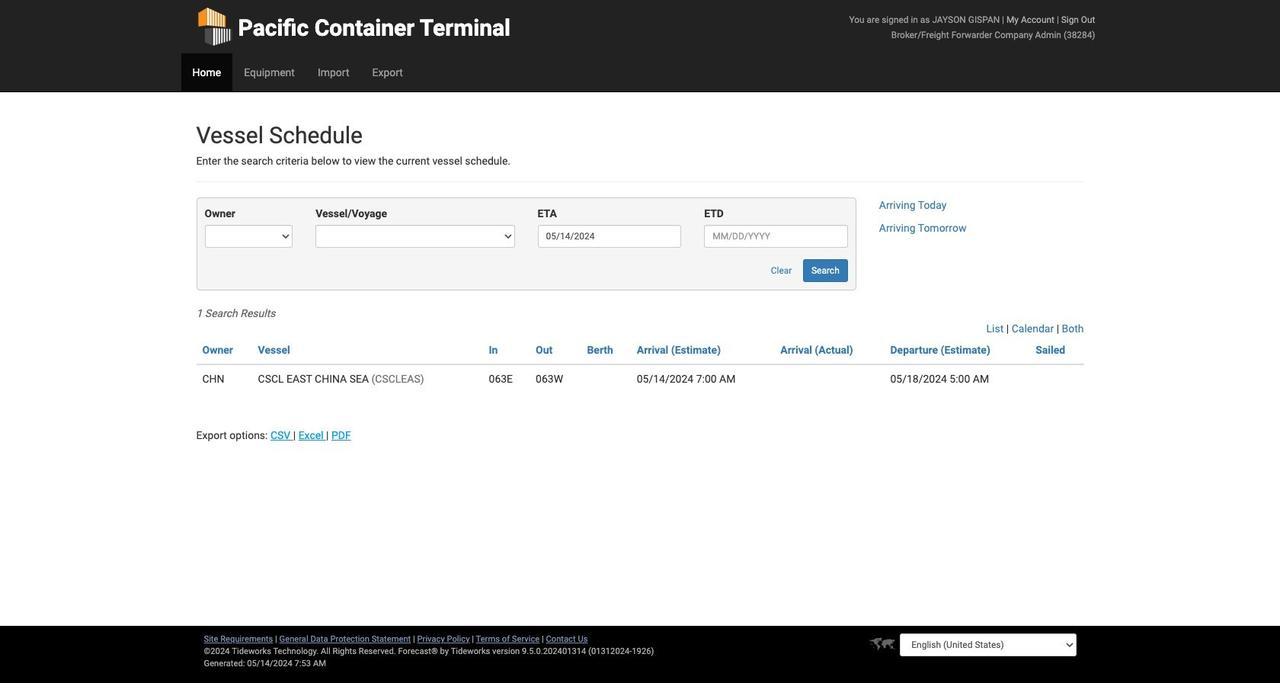 Task type: describe. For each thing, give the bounding box(es) containing it.
MM/dd/yyyy text field
[[538, 225, 682, 248]]



Task type: locate. For each thing, give the bounding box(es) containing it.
MM/dd/yyyy text field
[[705, 225, 848, 248]]



Task type: vqa. For each thing, say whether or not it's contained in the screenshot.
Pacific Container Terminal image
no



